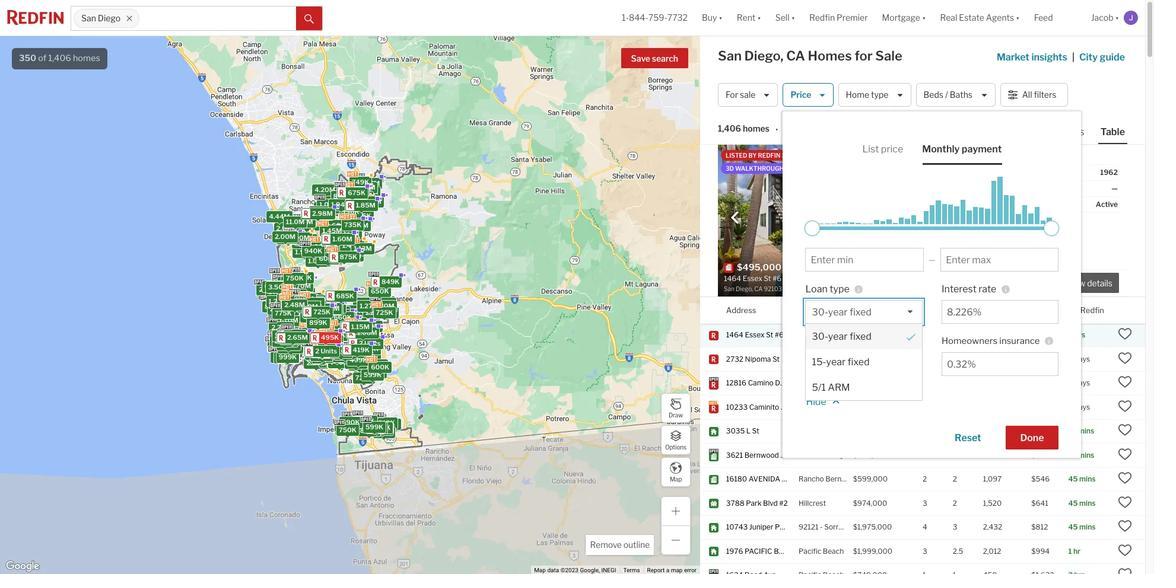 Task type: describe. For each thing, give the bounding box(es) containing it.
0 horizontal spatial $842
[[992, 168, 1011, 177]]

market
[[997, 52, 1030, 63]]

2 favorite this home image from the top
[[1118, 351, 1132, 365]]

favorite this home image for $812
[[1118, 519, 1132, 534]]

1 vertical spatial 1.05m
[[315, 330, 335, 338]]

4.44m
[[269, 212, 290, 220]]

5/1 arm
[[812, 382, 850, 393]]

0 vertical spatial 1.79m
[[344, 244, 364, 253]]

974k
[[318, 333, 336, 342]]

0 vertical spatial 395k
[[306, 297, 324, 305]]

3621 bernwood pl #108
[[726, 451, 806, 460]]

homeowners insurance
[[942, 336, 1040, 347]]

470k
[[303, 294, 321, 302]]

done
[[1020, 433, 1044, 444]]

listed by redfin 3 hrs ago 3d walkthrough
[[726, 152, 814, 172]]

0 vertical spatial 3 units
[[281, 330, 303, 338]]

loan type
[[806, 284, 850, 295]]

1 vertical spatial 849k
[[382, 277, 400, 286]]

1 vertical spatial 995k
[[330, 358, 348, 366]]

1 horizontal spatial $842
[[1031, 331, 1049, 340]]

45 for $641
[[1068, 499, 1078, 508]]

1.90m up 990k
[[284, 277, 304, 285]]

1 vertical spatial 480k
[[309, 347, 328, 356]]

list box containing 30-year fixed
[[806, 300, 923, 401]]

camino
[[748, 379, 774, 388]]

1 vertical spatial 735k
[[361, 354, 379, 362]]

3 days from the top
[[1075, 403, 1090, 412]]

buy ▾ button
[[702, 0, 723, 36]]

location button
[[799, 297, 830, 324]]

0 vertical spatial 1.05m
[[325, 312, 345, 320]]

st for nipoma
[[773, 355, 780, 364]]

4.50m
[[273, 302, 294, 311]]

640k
[[309, 345, 327, 353]]

1 vertical spatial 1.09m
[[308, 257, 328, 265]]

1 horizontal spatial 445k
[[335, 313, 353, 322]]

30-year fixed element
[[806, 324, 922, 350]]

2   text field from the left
[[947, 359, 1054, 370]]

0 horizontal spatial 960k
[[280, 278, 298, 286]]

1 vertical spatial 1.15m
[[351, 322, 370, 331]]

submit search image
[[304, 14, 314, 24]]

user photo image
[[1124, 11, 1138, 25]]

2 days from the top
[[1075, 379, 1090, 388]]

monthly payment element
[[922, 134, 1002, 165]]

0 vertical spatial 620k
[[304, 298, 322, 306]]

2.80m
[[275, 337, 295, 345]]

insights
[[1032, 52, 1067, 63]]

925k down 419k
[[351, 354, 369, 362]]

1 days from the top
[[1075, 355, 1090, 364]]

table button
[[1098, 126, 1127, 144]]

1.90m down 2.20m
[[271, 316, 291, 325]]

450k
[[312, 353, 330, 361]]

map region
[[0, 0, 816, 574]]

12816 camino del valle poway
[[726, 379, 821, 388]]

mins for $546
[[1079, 475, 1096, 484]]

-
[[820, 523, 823, 532]]

2732 nipoma st link
[[726, 355, 788, 365]]

feed
[[1034, 13, 1053, 23]]

0 vertical spatial 850k
[[348, 188, 367, 196]]

real estate agents ▾ link
[[940, 0, 1020, 36]]

0 vertical spatial 400k
[[320, 246, 339, 255]]

map data ©2023 google, inegi
[[534, 567, 616, 574]]

all filters button
[[1000, 83, 1068, 107]]

0 vertical spatial 575k
[[307, 323, 324, 331]]

1 favorite this home image from the top
[[1118, 327, 1132, 341]]

report
[[647, 567, 665, 574]]

0 vertical spatial 11.0m
[[286, 218, 305, 226]]

save search button
[[621, 48, 688, 68]]

1.88m
[[279, 340, 298, 348]]

0 vertical spatial 2.50m
[[319, 304, 340, 312]]

479k
[[344, 348, 362, 356]]

jacob
[[1091, 13, 1114, 23]]

pacific
[[799, 547, 821, 556]]

0 horizontal spatial price
[[791, 90, 811, 100]]

7 favorite this home image from the top
[[1118, 568, 1132, 574]]

2 vertical spatial fixed
[[848, 357, 870, 368]]

Enter min text field
[[811, 255, 918, 266]]

  text field
[[947, 307, 1054, 318]]

1 vertical spatial 499k
[[350, 356, 368, 364]]

1 vertical spatial 1.03m
[[342, 251, 361, 260]]

1-
[[622, 13, 629, 23]]

baths inside the beds / baths button
[[950, 90, 973, 100]]

0 vertical spatial 995k
[[347, 326, 364, 335]]

2 vertical spatial 2.50m
[[309, 351, 330, 359]]

0 vertical spatial 490k
[[313, 351, 331, 359]]

45 for $546
[[1068, 475, 1078, 484]]

6 days
[[1068, 403, 1090, 412]]

15 mins
[[1068, 451, 1094, 460]]

3d
[[726, 165, 734, 172]]

1 horizontal spatial 395k
[[337, 425, 355, 433]]

1 vertical spatial 11.0m
[[274, 290, 292, 299]]

5 ▾ from the left
[[1016, 13, 1020, 23]]

0 vertical spatial diego
[[98, 13, 121, 23]]

real estate agents ▾ button
[[933, 0, 1027, 36]]

rent ▾ button
[[737, 0, 761, 36]]

0 vertical spatial 1.09m
[[319, 200, 339, 209]]

0 horizontal spatial 1.79m
[[307, 329, 326, 337]]

beds / baths
[[924, 90, 973, 100]]

mortgage ▾
[[882, 13, 926, 23]]

950k
[[309, 321, 327, 330]]

0 horizontal spatial 1.15m
[[297, 295, 316, 304]]

1.90m up the 389k
[[344, 319, 364, 327]]

$495,000
[[853, 331, 888, 340]]

1 vertical spatial fixed
[[850, 331, 872, 342]]

monthly payment
[[922, 144, 1002, 155]]

1464 essex st #6 link
[[726, 331, 788, 341]]

point
[[799, 355, 816, 364]]

0 vertical spatial year
[[828, 307, 848, 318]]

arm
[[828, 382, 850, 393]]

redfin
[[758, 152, 781, 159]]

0 horizontal spatial san
[[81, 13, 96, 23]]

0 vertical spatial 849k
[[327, 249, 345, 257]]

options button
[[661, 425, 691, 455]]

1 horizontal spatial diego
[[813, 331, 832, 340]]

1 vertical spatial year
[[828, 331, 848, 342]]

Enter max text field
[[946, 255, 1054, 266]]

2 30-year fixed from the top
[[812, 331, 872, 342]]

1 5 days from the top
[[1068, 355, 1090, 364]]

market insights link
[[997, 39, 1067, 65]]

1.60m up 1.88m
[[275, 332, 295, 340]]

949k up 1.99m
[[330, 310, 348, 319]]

1 horizontal spatial price button
[[853, 297, 872, 324]]

0 horizontal spatial park
[[746, 499, 762, 508]]

remove
[[590, 540, 622, 550]]

ranch
[[825, 403, 846, 412]]

1 horizontal spatial 588
[[983, 331, 997, 340]]

redfin premier
[[809, 13, 868, 23]]

photos
[[1053, 126, 1085, 138]]

949k up 312k
[[328, 346, 346, 355]]

0 vertical spatial 588
[[899, 262, 917, 273]]

1.58m
[[318, 350, 338, 358]]

homes
[[808, 48, 852, 63]]

2 vertical spatial 700k
[[368, 360, 386, 369]]

5 favorite this home image from the top
[[1118, 447, 1132, 462]]

1 vertical spatial 1.13m
[[356, 299, 374, 307]]

mins right '13'
[[1078, 427, 1094, 436]]

1 30-year fixed from the top
[[812, 307, 872, 318]]

2 5 days from the top
[[1068, 379, 1090, 388]]

payment for down payment
[[833, 336, 872, 347]]

1 horizontal spatial 620k
[[326, 325, 344, 333]]

hours
[[991, 184, 1011, 193]]

1.98m
[[295, 248, 315, 256]]

868k
[[361, 344, 379, 353]]

1 vertical spatial 475k
[[328, 331, 345, 339]]

0 horizontal spatial 4.00m
[[270, 342, 291, 351]]

2 horizontal spatial 1.08m
[[357, 329, 377, 337]]

1 vertical spatial 650k
[[328, 353, 346, 361]]

0 vertical spatial 1,406
[[48, 53, 71, 63]]

view details
[[1066, 278, 1113, 289]]

view details link
[[1060, 272, 1119, 293]]

1 horizontal spatial 899k
[[309, 318, 327, 327]]

▾ for buy ▾
[[719, 13, 723, 23]]

save search
[[631, 53, 678, 63]]

mortgage ▾ button
[[882, 0, 926, 36]]

30- inside 30-year fixed element
[[812, 331, 828, 342]]

previous button image
[[729, 212, 741, 223]]

poway
[[799, 379, 821, 388]]

949k up 950k
[[320, 311, 338, 319]]

0 vertical spatial 735k
[[344, 220, 362, 229]]

agents
[[986, 13, 1014, 23]]

google image
[[3, 559, 42, 574]]

homes inside 1,406 homes •
[[743, 124, 770, 134]]

rent
[[737, 13, 756, 23]]

695k
[[351, 203, 369, 211]]

625k
[[328, 226, 346, 234]]

surabaya
[[781, 403, 812, 412]]

remove san diego image
[[126, 15, 133, 22]]

1.60m down 625k
[[333, 234, 352, 243]]

status
[[1040, 200, 1061, 209]]

reset button
[[940, 426, 996, 450]]

pacific beach
[[799, 547, 844, 556]]

2 vertical spatial san
[[799, 331, 811, 340]]

type for home type
[[871, 90, 889, 100]]

1 vertical spatial 3.30m
[[295, 238, 315, 247]]

1 horizontal spatial redfin
[[1080, 305, 1104, 315]]

0 vertical spatial 700k
[[360, 188, 378, 196]]

sale
[[740, 90, 756, 100]]

2.30m
[[361, 197, 381, 205]]

view details button
[[1060, 273, 1119, 293]]

150k
[[368, 424, 385, 432]]

12816
[[726, 379, 747, 388]]

st for essex
[[766, 331, 773, 340]]

6.00m
[[264, 282, 286, 290]]

dialog for interest rate
[[806, 323, 923, 401]]

0 horizontal spatial 899k
[[281, 232, 299, 240]]

1 horizontal spatial 675k
[[348, 188, 365, 197]]

guide
[[1100, 52, 1125, 63]]

1 horizontal spatial 4.00m
[[302, 334, 323, 342]]

0 vertical spatial fixed
[[850, 307, 872, 318]]

3 hrs
[[1068, 331, 1085, 340]]

payment for monthly payment
[[962, 144, 1002, 155]]

2.25m
[[306, 359, 327, 367]]

1.27m
[[360, 301, 379, 310]]

2 vertical spatial year
[[826, 357, 846, 368]]

0 vertical spatial san diego
[[81, 13, 121, 23]]

295k
[[313, 354, 330, 362]]

bernardo
[[826, 475, 857, 484]]

1 vertical spatial baths
[[953, 305, 974, 315]]

0 horizontal spatial 495k
[[281, 331, 299, 339]]

remove outline button
[[586, 535, 654, 555]]

2 vertical spatial 1.15m
[[322, 332, 340, 341]]

2.10m
[[307, 348, 327, 356]]

list price element
[[863, 134, 903, 165]]

valley
[[824, 451, 844, 460]]

1 vertical spatial 3.35m
[[277, 353, 297, 361]]

6 favorite this home image from the top
[[1118, 543, 1132, 558]]

3 favorite this home image from the top
[[1118, 399, 1132, 414]]

▾ for sell ▾
[[791, 13, 795, 23]]

carmel valley
[[799, 451, 844, 460]]



Task type: locate. For each thing, give the bounding box(es) containing it.
days right 6 on the right bottom of the page
[[1075, 403, 1090, 412]]

1 vertical spatial 400k
[[325, 303, 344, 311]]

1 vertical spatial 485k
[[342, 418, 360, 426]]

5 days down hrs
[[1068, 355, 1090, 364]]

favorite button image
[[900, 148, 920, 168]]

899k up "1.98m"
[[281, 232, 299, 240]]

1   text field from the left
[[811, 359, 880, 370]]

diego up loma
[[813, 331, 832, 340]]

0 vertical spatial 1.08m
[[329, 242, 349, 250]]

1 vertical spatial san
[[718, 48, 742, 63]]

next button image
[[900, 212, 911, 223]]

1 vertical spatial 2.60m
[[312, 353, 333, 361]]

2 vertical spatial 675k
[[375, 428, 393, 436]]

1 45 from the top
[[1068, 475, 1078, 484]]

10233 caminito surabaya link
[[726, 403, 812, 413]]

588 down   text box
[[983, 331, 997, 340]]

rent ▾ button
[[730, 0, 768, 36]]

899k down "350k"
[[309, 318, 327, 327]]

1 horizontal spatial 1.15m
[[322, 332, 340, 341]]

diego left remove san diego image
[[98, 13, 121, 23]]

beds for beds / baths
[[924, 90, 943, 100]]

0 horizontal spatial 550k
[[352, 350, 370, 358]]

redfin left the 'premier'
[[809, 13, 835, 23]]

3621
[[726, 451, 743, 460]]

1.07m
[[356, 183, 375, 191]]

1 horizontal spatial —
[[1112, 184, 1118, 193]]

0 horizontal spatial 1.08m
[[294, 306, 314, 315]]

1.60m down 2.98m
[[327, 221, 347, 229]]

4 ▾ from the left
[[922, 13, 926, 23]]

45 mins for $641
[[1068, 499, 1096, 508]]

5
[[1068, 355, 1073, 364], [923, 379, 927, 388], [1068, 379, 1073, 388]]

395k left '770k'
[[337, 425, 355, 433]]

beds
[[924, 90, 943, 100], [923, 305, 941, 315]]

favorite this home image for $641
[[1118, 495, 1132, 510]]

beds for beds
[[923, 305, 941, 315]]

1 vertical spatial 675k
[[308, 347, 326, 356]]

save
[[631, 53, 650, 63]]

1 vertical spatial days
[[1075, 379, 1090, 388]]

0 vertical spatial park
[[746, 499, 762, 508]]

940k down 325k at top
[[304, 247, 322, 255]]

list box
[[806, 300, 923, 401], [884, 352, 923, 376]]

3035
[[726, 427, 745, 436]]

type inside button
[[871, 90, 889, 100]]

550k right '770k'
[[380, 420, 399, 428]]

loan
[[806, 284, 828, 295]]

869k right the 555k
[[341, 248, 359, 256]]

2 vertical spatial 1.03m
[[294, 295, 314, 303]]

3.20m
[[273, 352, 294, 361]]

draw button
[[661, 393, 691, 423]]

1.05m
[[325, 312, 345, 320], [315, 330, 335, 338]]

days up 6 days
[[1075, 379, 1090, 388]]

map inside map button
[[670, 476, 682, 483]]

925k down 625k
[[326, 245, 343, 254]]

▾ right buy
[[719, 13, 723, 23]]

45 down 15
[[1068, 475, 1078, 484]]

770k
[[358, 424, 375, 433]]

0 horizontal spatial 490k
[[313, 351, 331, 359]]

0 vertical spatial 425k
[[333, 315, 351, 324]]

2 45 from the top
[[1068, 499, 1078, 508]]

park right juniper
[[775, 523, 791, 532]]

▾ for rent ▾
[[757, 13, 761, 23]]

beds inside button
[[924, 90, 943, 100]]

2732
[[726, 355, 744, 364]]

0 vertical spatial 500k
[[338, 222, 357, 230]]

mins for $922
[[1078, 451, 1094, 460]]

320k
[[320, 334, 338, 342]]

1 vertical spatial 700k
[[331, 348, 349, 356]]

3.30m down "2.95m"
[[296, 220, 317, 229]]

mins up hr
[[1079, 523, 1096, 532]]

1 ▾ from the left
[[719, 13, 723, 23]]

terms link
[[623, 567, 640, 574]]

st right l
[[752, 427, 759, 436]]

0 vertical spatial payment
[[962, 144, 1002, 155]]

4.20m
[[315, 186, 335, 194]]

▾ right mortgage
[[922, 13, 926, 23]]

price down the ca
[[791, 90, 811, 100]]

minimum price slider
[[805, 221, 820, 236]]

price button down san diego, ca homes for sale
[[783, 83, 833, 107]]

1 vertical spatial 575k
[[373, 423, 391, 432]]

sale
[[875, 48, 902, 63]]

st right nipoma
[[773, 355, 780, 364]]

1 vertical spatial 425k
[[347, 347, 364, 355]]

1 vertical spatial 588
[[983, 331, 997, 340]]

1.09m down 920k
[[308, 257, 328, 265]]

0 horizontal spatial 2.60m
[[312, 353, 333, 361]]

870k
[[352, 194, 370, 203]]

775k
[[275, 309, 292, 317]]

45 for $812
[[1068, 523, 1078, 532]]

mins right '$641'
[[1079, 499, 1096, 508]]

  text field down homeowners insurance
[[947, 359, 1054, 370]]

map for map
[[670, 476, 682, 483]]

480k
[[351, 327, 369, 336], [309, 347, 328, 356]]

925k down 695k
[[354, 212, 371, 220]]

None search field
[[140, 7, 296, 30]]

2 45 mins from the top
[[1068, 499, 1096, 508]]

0 vertical spatial price
[[791, 90, 811, 100]]

1 vertical spatial 1.79m
[[307, 329, 326, 337]]

1 horizontal spatial 960k
[[351, 361, 369, 369]]

▾ right agents
[[1016, 13, 1020, 23]]

600k
[[319, 254, 337, 262], [313, 346, 332, 355], [336, 350, 355, 358], [371, 363, 389, 371]]

588 down next button image
[[899, 262, 917, 273]]

1 horizontal spatial 650k
[[371, 287, 389, 295]]

1 vertical spatial st
[[773, 355, 780, 364]]

1.99m
[[331, 329, 351, 337]]

down payment
[[806, 336, 872, 347]]

4 for $1,975,000
[[923, 523, 927, 532]]

▾ for mortgage ▾
[[922, 13, 926, 23]]

749k
[[352, 178, 369, 186], [278, 308, 296, 317], [353, 331, 370, 339], [318, 347, 336, 355], [314, 347, 332, 356], [330, 358, 348, 367]]

0 vertical spatial 429k
[[334, 328, 352, 336]]

$546
[[1031, 475, 1050, 484]]

redfin right on
[[1080, 305, 1104, 315]]

view
[[1066, 278, 1085, 289]]

0 horizontal spatial diego
[[98, 13, 121, 23]]

45 mins for $812
[[1068, 523, 1096, 532]]

0 vertical spatial 1.13m
[[354, 244, 372, 252]]

pl
[[781, 451, 787, 460]]

0 vertical spatial redfin
[[809, 13, 835, 23]]

0 vertical spatial price button
[[783, 83, 833, 107]]

dialog inside dialog
[[806, 323, 923, 401]]

1 4 from the top
[[923, 355, 927, 364]]

350 of 1,406 homes
[[19, 53, 100, 63]]

dialog for 1,406
[[783, 112, 1081, 458]]

san diego left remove san diego image
[[81, 13, 121, 23]]

30- down loan
[[812, 307, 828, 318]]

baths right /
[[950, 90, 973, 100]]

▾ left "user photo"
[[1115, 13, 1119, 23]]

park left "blvd"
[[746, 499, 762, 508]]

1.90m
[[284, 277, 304, 285], [271, 316, 291, 325], [344, 319, 364, 327]]

•
[[776, 124, 778, 135]]

765k
[[357, 417, 375, 425]]

845k down 685k
[[323, 305, 341, 313]]

1 vertical spatial —
[[929, 255, 936, 265]]

1 horizontal spatial payment
[[962, 144, 1002, 155]]

— down 1962
[[1112, 184, 1118, 193]]

30-year fixed up 15-year fixed
[[812, 331, 872, 342]]

589k
[[280, 226, 298, 235]]

0 vertical spatial 3.30m
[[296, 220, 317, 229]]

0 vertical spatial 650k
[[371, 287, 389, 295]]

beach
[[823, 547, 844, 556]]

735k
[[344, 220, 362, 229], [361, 354, 379, 362]]

1 horizontal spatial 485k
[[342, 418, 360, 426]]

1,406 inside 1,406 homes •
[[718, 124, 741, 134]]

1,406 up listed
[[718, 124, 741, 134]]

0 vertical spatial 675k
[[348, 188, 365, 197]]

0 horizontal spatial price button
[[783, 83, 833, 107]]

735k down 868k
[[361, 354, 379, 362]]

464k
[[315, 353, 333, 361]]

350k
[[303, 309, 321, 318]]

all filters
[[1022, 90, 1056, 100]]

sell ▾
[[775, 13, 795, 23]]

2 30- from the top
[[812, 331, 828, 342]]

0 horizontal spatial 485k
[[311, 352, 329, 361]]

1 horizontal spatial san
[[718, 48, 742, 63]]

2 4 from the top
[[923, 523, 927, 532]]

1 vertical spatial 2.50m
[[273, 336, 293, 345]]

dialog containing list price
[[783, 112, 1081, 458]]

0 vertical spatial 499k
[[343, 331, 361, 339]]

1 vertical spatial type
[[830, 284, 850, 295]]

homes right of
[[73, 53, 100, 63]]

0 horizontal spatial map
[[534, 567, 546, 574]]

3 45 mins from the top
[[1068, 523, 1096, 532]]

0 horizontal spatial 3 units
[[281, 330, 303, 338]]

45 right '$641'
[[1068, 499, 1078, 508]]

1.33m
[[310, 352, 329, 361]]

#108
[[789, 451, 806, 460]]

1.13m down 1.31m
[[354, 244, 372, 252]]

0 vertical spatial 940k
[[304, 247, 322, 255]]

0 vertical spatial map
[[670, 476, 682, 483]]

869k down 330k
[[344, 344, 362, 352]]

45 mins up hr
[[1068, 523, 1096, 532]]

5.50m
[[316, 203, 337, 212], [274, 274, 295, 283]]

  text field up arm
[[811, 359, 880, 370]]

45 up 1 hr
[[1068, 523, 1078, 532]]

900k
[[317, 310, 336, 318]]

299k
[[320, 334, 338, 342]]

year up loma
[[828, 331, 848, 342]]

1 horizontal spatial 830k
[[318, 306, 336, 315]]

favorite button checkbox
[[900, 148, 920, 168]]

1 vertical spatial park
[[775, 523, 791, 532]]

45 mins right '$641'
[[1068, 499, 1096, 508]]

1.15m
[[297, 295, 316, 304], [351, 322, 370, 331], [322, 332, 340, 341]]

san diego up point loma
[[799, 331, 832, 340]]

925k up 669k
[[357, 324, 374, 332]]

1 vertical spatial 429k
[[347, 346, 364, 354]]

type inside dialog
[[830, 284, 850, 295]]

beds left /
[[924, 90, 943, 100]]

1.09m up 2.98m
[[319, 200, 339, 209]]

— up 'beds' button
[[929, 255, 936, 265]]

1 vertical spatial redfin
[[1080, 305, 1104, 315]]

year down down payment
[[826, 357, 846, 368]]

baths button
[[953, 297, 974, 324]]

540k
[[346, 189, 364, 198], [332, 326, 350, 335], [304, 328, 322, 337]]

4 for $2,649,000
[[923, 355, 927, 364]]

845k down 765k
[[360, 426, 378, 435]]

type right loan
[[830, 284, 850, 295]]

5 days up 6 days
[[1068, 379, 1090, 388]]

map left data
[[534, 567, 546, 574]]

fixed up 30-year fixed element
[[850, 307, 872, 318]]

san up point
[[799, 331, 811, 340]]

3 ▾ from the left
[[791, 13, 795, 23]]

2.95m
[[308, 210, 328, 219]]

— inside dialog
[[929, 255, 936, 265]]

4 down 'beds' button
[[923, 355, 927, 364]]

1 horizontal spatial 575k
[[373, 423, 391, 432]]

349k
[[345, 307, 363, 315]]

1,406 right of
[[48, 53, 71, 63]]

home type button
[[838, 83, 911, 107]]

home type
[[846, 90, 889, 100]]

type for loan type
[[830, 284, 850, 295]]

$842 up hours
[[992, 168, 1011, 177]]

740k
[[309, 334, 327, 342]]

1 horizontal spatial homes
[[743, 124, 770, 134]]

type right the "home"
[[871, 90, 889, 100]]

1.50m
[[289, 304, 309, 312], [296, 316, 315, 324], [325, 326, 344, 334], [283, 335, 302, 343], [310, 352, 329, 360]]

st for l
[[752, 427, 759, 436]]

960k up 3.45m
[[280, 278, 298, 286]]

735k down 996k
[[344, 220, 362, 229]]

$994
[[1031, 547, 1050, 556]]

mins for $641
[[1079, 499, 1096, 508]]

620k
[[304, 298, 322, 306], [326, 325, 344, 333]]

mins right 15
[[1078, 451, 1094, 460]]

1 vertical spatial payment
[[833, 336, 872, 347]]

  text field
[[811, 359, 880, 370], [947, 359, 1054, 370]]

san left remove san diego image
[[81, 13, 96, 23]]

569k
[[315, 354, 333, 362]]

0 vertical spatial 550k
[[352, 350, 370, 358]]

days down hrs
[[1075, 355, 1090, 364]]

400k down 625k
[[320, 246, 339, 255]]

9.50m
[[265, 298, 286, 306]]

1962
[[1100, 168, 1118, 177]]

3.30m
[[296, 220, 317, 229], [295, 238, 315, 247]]

1.03m
[[325, 194, 344, 202], [342, 251, 361, 260], [294, 295, 314, 303]]

hide button
[[806, 388, 844, 412]]

898k
[[333, 192, 351, 200]]

2.48m
[[284, 301, 305, 309]]

0 horizontal spatial 5.50m
[[274, 274, 295, 283]]

3788 park blvd #2 link
[[726, 499, 788, 509]]

map down options
[[670, 476, 682, 483]]

3 inside "listed by redfin 3 hrs ago 3d walkthrough"
[[782, 152, 786, 159]]

1
[[862, 262, 866, 273], [882, 262, 887, 273], [923, 331, 926, 340], [953, 331, 956, 340], [923, 451, 926, 460], [953, 451, 956, 460], [1068, 547, 1072, 556]]

3 45 from the top
[[1068, 523, 1078, 532]]

0 horizontal spatial 445k
[[312, 305, 330, 313]]

6 ▾ from the left
[[1115, 13, 1119, 23]]

949k
[[330, 310, 348, 319], [320, 311, 338, 319], [328, 346, 346, 355]]

dialog
[[783, 112, 1081, 458], [806, 323, 923, 401]]

l
[[746, 427, 751, 436]]

849k
[[327, 249, 345, 257], [382, 277, 400, 286], [321, 358, 339, 366]]

1.13m right 685k
[[356, 299, 374, 307]]

575k right 545k
[[373, 423, 391, 432]]

940k right 349k at bottom left
[[378, 308, 396, 316]]

market insights | city guide
[[997, 52, 1125, 63]]

fixed down 30-year fixed element
[[848, 357, 870, 368]]

1 vertical spatial 5.50m
[[274, 274, 295, 283]]

mins for $812
[[1079, 523, 1096, 532]]

30-year fixed down loan type at right
[[812, 307, 872, 318]]

10233
[[726, 403, 748, 412]]

425k down 669k
[[347, 347, 364, 355]]

x-out this home image
[[955, 276, 969, 290]]

price up $495,000
[[853, 305, 872, 315]]

575k up 740k
[[307, 323, 324, 331]]

1 45 mins from the top
[[1068, 475, 1096, 484]]

425k up 1.99m
[[333, 315, 351, 324]]

1.09m
[[319, 200, 339, 209], [308, 257, 328, 265]]

loma
[[818, 355, 837, 364]]

1 30- from the top
[[812, 307, 828, 318]]

500k up 3.70m
[[290, 332, 309, 341]]

45
[[1068, 475, 1078, 484], [1068, 499, 1078, 508], [1068, 523, 1078, 532]]

1 horizontal spatial 495k
[[321, 333, 339, 342]]

1.20m
[[324, 221, 343, 230], [279, 234, 298, 242], [269, 297, 288, 305], [375, 302, 394, 310], [328, 308, 348, 316], [365, 309, 385, 317], [283, 336, 303, 344], [324, 348, 343, 356]]

1 horizontal spatial 490k
[[342, 418, 360, 426]]

1 vertical spatial 1.08m
[[294, 306, 314, 315]]

dialog containing 30-year fixed
[[806, 323, 923, 401]]

favorite this home image
[[1118, 327, 1132, 341], [1118, 351, 1132, 365], [1118, 399, 1132, 414], [1118, 423, 1132, 438], [1118, 447, 1132, 462], [1118, 543, 1132, 558], [1118, 568, 1132, 574]]

0 vertical spatial 3.35m
[[292, 218, 313, 226]]

395k up "350k"
[[306, 297, 324, 305]]

1464
[[726, 331, 743, 340]]

bernwood
[[745, 451, 779, 460]]

0 horizontal spatial   text field
[[811, 359, 880, 370]]

13 mins
[[1068, 427, 1094, 436]]

2 ▾ from the left
[[757, 13, 761, 23]]

1 horizontal spatial 845k
[[360, 426, 378, 435]]

3.35m up "589k" at the top left
[[292, 218, 313, 226]]

buy ▾
[[702, 13, 723, 23]]

696k
[[303, 313, 321, 321]]

0 vertical spatial 939k
[[348, 328, 366, 336]]

1 vertical spatial 939k
[[347, 359, 365, 367]]

2,432
[[983, 523, 1002, 532]]

1.60m up 810k
[[328, 324, 348, 332]]

map for map data ©2023 google, inegi
[[534, 567, 546, 574]]

▾ for jacob ▾
[[1115, 13, 1119, 23]]

ago
[[801, 152, 814, 159]]

45 mins for $546
[[1068, 475, 1096, 484]]

30- up point loma
[[812, 331, 828, 342]]

price
[[881, 144, 903, 155]]

3.35m down 3.70m
[[277, 353, 297, 361]]

heading
[[724, 262, 820, 294]]

$812
[[1031, 523, 1048, 532]]

fixed up $2,649,000
[[850, 331, 872, 342]]

4 favorite this home image from the top
[[1118, 423, 1132, 438]]

685k
[[336, 291, 354, 300]]

400k up 660k
[[325, 303, 344, 311]]

3.88m
[[359, 179, 380, 187]]

0 horizontal spatial homes
[[73, 53, 100, 63]]

2 vertical spatial 849k
[[321, 358, 339, 366]]

0 horizontal spatial 620k
[[304, 298, 322, 306]]

490k
[[313, 351, 331, 359], [342, 418, 360, 426]]

on
[[1068, 305, 1079, 315]]

639
[[983, 451, 997, 460]]

favorite this home image
[[931, 276, 945, 290], [1118, 375, 1132, 389], [1118, 471, 1132, 486], [1118, 495, 1132, 510], [1118, 519, 1132, 534]]

1 vertical spatial 1,406
[[718, 124, 741, 134]]

0 vertical spatial homes
[[73, 53, 100, 63]]

homes left •
[[743, 124, 770, 134]]

1 vertical spatial 550k
[[380, 420, 399, 428]]

0 vertical spatial days
[[1075, 355, 1090, 364]]

0 horizontal spatial 500k
[[290, 332, 309, 341]]

maximum price slider
[[1044, 221, 1059, 236]]

0 vertical spatial 960k
[[280, 278, 298, 286]]

1 horizontal spatial san diego
[[799, 331, 832, 340]]

0 vertical spatial 869k
[[341, 248, 359, 256]]

325k
[[297, 235, 315, 244]]

1.67m
[[266, 301, 285, 309]]

1 vertical spatial 3 units
[[311, 353, 333, 362]]

st left #6
[[766, 331, 773, 340]]

1 vertical spatial 850k
[[339, 331, 358, 339]]

620k up "350k"
[[304, 298, 322, 306]]

0 vertical spatial 5.50m
[[316, 203, 337, 212]]

2 vertical spatial 45 mins
[[1068, 523, 1096, 532]]

1 vertical spatial 960k
[[351, 361, 369, 369]]

999k
[[293, 280, 311, 288], [279, 334, 297, 342], [309, 345, 327, 353], [279, 353, 297, 361]]

1 vertical spatial 869k
[[344, 344, 362, 352]]

photo of 1464 essex st #6, san diego, ca 92103 image
[[718, 145, 923, 297]]

550k down 669k
[[352, 350, 370, 358]]

favorite this home image for $546
[[1118, 471, 1132, 486]]

for sale
[[726, 90, 756, 100]]



Task type: vqa. For each thing, say whether or not it's contained in the screenshot.


